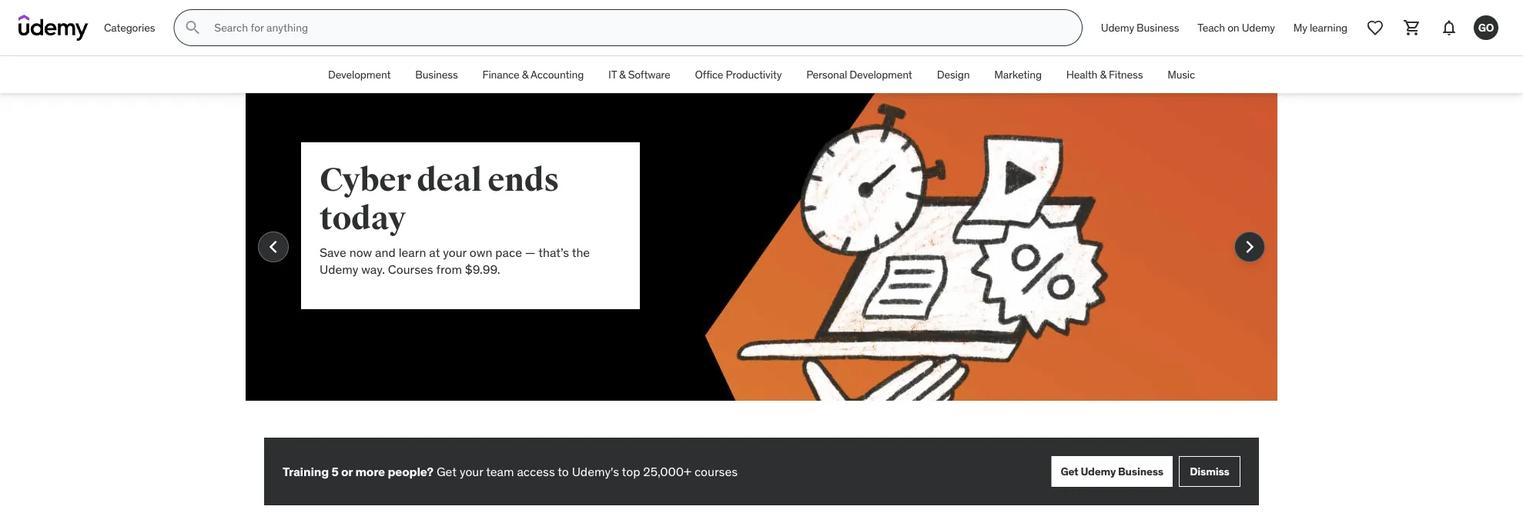 Task type: locate. For each thing, give the bounding box(es) containing it.
way.
[[361, 262, 385, 278]]

& inside "link"
[[1100, 68, 1107, 81]]

ends
[[488, 160, 559, 200]]

business left dismiss
[[1118, 465, 1164, 479]]

into
[[1215, 75, 1239, 92]]

1 & from the left
[[522, 68, 528, 81]]

know
[[1179, 75, 1212, 92]]

fitness
[[1109, 68, 1143, 81]]

1 horizontal spatial development
[[850, 68, 912, 81]]

world.
[[1215, 107, 1253, 123]]

learning
[[1310, 21, 1348, 34]]

& right it
[[619, 68, 626, 81]]

or
[[341, 464, 353, 480]]

get
[[437, 464, 457, 480], [1061, 465, 1079, 479]]

development
[[328, 68, 391, 81], [850, 68, 912, 81]]

1 horizontal spatial the
[[1191, 107, 1212, 123]]

udemy
[[1101, 21, 1134, 34], [1242, 21, 1275, 34], [320, 262, 358, 278], [1081, 465, 1116, 479]]

at
[[429, 245, 440, 260]]

0 vertical spatial more
[[1176, 144, 1202, 158]]

music link
[[1155, 56, 1208, 93]]

finance & accounting
[[483, 68, 584, 81]]

1 vertical spatial and
[[375, 245, 396, 260]]

1 development from the left
[[328, 68, 391, 81]]

0 vertical spatial your
[[443, 245, 467, 260]]

more inside "link"
[[1176, 144, 1202, 158]]

an
[[1242, 75, 1257, 92]]

office
[[695, 68, 723, 81]]

what
[[1120, 75, 1151, 92]]

notifications image
[[1440, 18, 1459, 37]]

categories button
[[95, 9, 164, 46]]

1 vertical spatial the
[[572, 245, 590, 260]]

0 horizontal spatial development
[[328, 68, 391, 81]]

1 vertical spatial more
[[355, 464, 385, 480]]

the inside cyber deal ends today save now and learn at your own pace — that's the udemy way. courses from $9.99.
[[572, 245, 590, 260]]

& right health
[[1100, 68, 1107, 81]]

health
[[1067, 68, 1098, 81]]

0 vertical spatial the
[[1191, 107, 1212, 123]]

& for software
[[619, 68, 626, 81]]

udemy inside cyber deal ends today save now and learn at your own pace — that's the udemy way. courses from $9.99.
[[320, 262, 358, 278]]

millions
[[1094, 107, 1142, 123]]

cyber deal ends today save now and learn at your own pace — that's the udemy way. courses from $9.99.
[[320, 160, 590, 278]]

& for accounting
[[522, 68, 528, 81]]

more right or
[[355, 464, 385, 480]]

wishlist image
[[1366, 18, 1385, 37]]

it & software
[[608, 68, 670, 81]]

1 horizontal spatial get
[[1061, 465, 1079, 479]]

marketing link
[[982, 56, 1054, 93]]

25,000+
[[643, 464, 692, 480]]

top
[[622, 464, 640, 480]]

health & fitness
[[1067, 68, 1143, 81]]

0 horizontal spatial and
[[375, 245, 396, 260]]

3 & from the left
[[1100, 68, 1107, 81]]

business link
[[403, 56, 470, 93]]

and up way.
[[375, 245, 396, 260]]

1 horizontal spatial and
[[1181, 91, 1204, 108]]

to
[[558, 464, 569, 480]]

0 horizontal spatial get
[[437, 464, 457, 480]]

deal
[[417, 160, 482, 200]]

carousel element
[[246, 93, 1278, 438]]

people?
[[388, 464, 434, 480]]

the right that's
[[572, 245, 590, 260]]

shopping cart with 0 items image
[[1403, 18, 1422, 37]]

1 horizontal spatial &
[[619, 68, 626, 81]]

1 horizontal spatial more
[[1176, 144, 1202, 158]]

it & software link
[[596, 56, 683, 93]]

udemy image
[[18, 15, 89, 41]]

business up music on the right top of page
[[1137, 21, 1179, 34]]

the
[[1191, 107, 1212, 123], [572, 245, 590, 260]]

& right finance
[[522, 68, 528, 81]]

your
[[443, 245, 467, 260], [460, 464, 483, 480]]

courses
[[388, 262, 433, 278]]

your inside cyber deal ends today save now and learn at your own pace — that's the udemy way. courses from $9.99.
[[443, 245, 467, 260]]

the down know
[[1191, 107, 1212, 123]]

music
[[1168, 68, 1195, 81]]

1 vertical spatial your
[[460, 464, 483, 480]]

training
[[283, 464, 329, 480]]

2 development from the left
[[850, 68, 912, 81]]

more
[[1176, 144, 1202, 158], [355, 464, 385, 480]]

your left team
[[460, 464, 483, 480]]

dismiss button
[[1179, 457, 1241, 488]]

business
[[1137, 21, 1179, 34], [415, 68, 458, 81], [1118, 465, 1164, 479]]

business left finance
[[415, 68, 458, 81]]

5
[[331, 464, 339, 480]]

my
[[1294, 21, 1308, 34]]

and
[[1181, 91, 1204, 108], [375, 245, 396, 260]]

0 vertical spatial and
[[1181, 91, 1204, 108]]

own
[[470, 245, 492, 260]]

0 horizontal spatial the
[[572, 245, 590, 260]]

udemy business link
[[1092, 9, 1189, 46]]

your up from
[[443, 245, 467, 260]]

health & fitness link
[[1054, 56, 1155, 93]]

my learning link
[[1284, 9, 1357, 46]]

learn
[[1145, 144, 1173, 158]]

marketing
[[995, 68, 1042, 81]]

cyber
[[320, 160, 411, 200]]

and down music on the right top of page
[[1181, 91, 1204, 108]]

development inside development link
[[328, 68, 391, 81]]

on
[[1228, 21, 1240, 34]]

2 & from the left
[[619, 68, 626, 81]]

learn more
[[1145, 144, 1202, 158]]

more right learn
[[1176, 144, 1202, 158]]

2 horizontal spatial &
[[1100, 68, 1107, 81]]

finance
[[483, 68, 520, 81]]

finance & accounting link
[[470, 56, 596, 93]]

&
[[522, 68, 528, 81], [619, 68, 626, 81], [1100, 68, 1107, 81]]

0 horizontal spatial &
[[522, 68, 528, 81]]

reach
[[1207, 91, 1242, 108]]

& for fitness
[[1100, 68, 1107, 81]]

it
[[608, 68, 617, 81]]

design
[[937, 68, 970, 81]]

personal development link
[[794, 56, 925, 93]]



Task type: vqa. For each thing, say whether or not it's contained in the screenshot.
Leadership
no



Task type: describe. For each thing, give the bounding box(es) containing it.
dismiss
[[1190, 465, 1230, 479]]

design link
[[925, 56, 982, 93]]

you
[[1154, 75, 1176, 92]]

Search for anything text field
[[211, 15, 1063, 41]]

udemy business
[[1101, 21, 1179, 34]]

$9.99.
[[465, 262, 500, 278]]

productivity
[[726, 68, 782, 81]]

personal
[[806, 68, 847, 81]]

team
[[486, 464, 514, 480]]

submit search image
[[184, 18, 202, 37]]

get udemy business
[[1061, 465, 1164, 479]]

save
[[320, 245, 346, 260]]

get udemy business link
[[1052, 457, 1173, 488]]

and inside cyber deal ends today save now and learn at your own pace — that's the udemy way. courses from $9.99.
[[375, 245, 396, 260]]

teach on udemy
[[1198, 21, 1275, 34]]

around
[[1145, 107, 1189, 123]]

categories
[[104, 21, 155, 34]]

software
[[628, 68, 670, 81]]

0 vertical spatial business
[[1137, 21, 1179, 34]]

learn
[[399, 245, 426, 260]]

udemy's
[[572, 464, 619, 480]]

accounting
[[531, 68, 584, 81]]

training 5 or more people? get your team access to udemy's top 25,000+ courses
[[283, 464, 738, 480]]

turn
[[1090, 75, 1117, 92]]

development link
[[316, 56, 403, 93]]

next image
[[1238, 235, 1262, 260]]

that's
[[538, 245, 569, 260]]

2 vertical spatial business
[[1118, 465, 1164, 479]]

opportunity
[[1105, 91, 1179, 108]]

access
[[517, 464, 555, 480]]

pace
[[495, 245, 522, 260]]

—
[[525, 245, 536, 260]]

office productivity link
[[683, 56, 794, 93]]

courses
[[695, 464, 738, 480]]

teach
[[1198, 21, 1225, 34]]

0 horizontal spatial more
[[355, 464, 385, 480]]

today
[[320, 199, 406, 239]]

1 vertical spatial business
[[415, 68, 458, 81]]

development inside the personal development link
[[850, 68, 912, 81]]

from
[[436, 262, 462, 278]]

personal development
[[806, 68, 912, 81]]

turn what you know into an opportunity and reach millions around the world.
[[1090, 75, 1257, 123]]

my learning
[[1294, 21, 1348, 34]]

go link
[[1468, 9, 1505, 46]]

previous image
[[261, 235, 286, 260]]

now
[[349, 245, 372, 260]]

office productivity
[[695, 68, 782, 81]]

teach on udemy link
[[1189, 9, 1284, 46]]

the inside turn what you know into an opportunity and reach millions around the world.
[[1191, 107, 1212, 123]]

learn more link
[[1085, 134, 1262, 168]]

and inside turn what you know into an opportunity and reach millions around the world.
[[1181, 91, 1204, 108]]

go
[[1478, 20, 1494, 34]]



